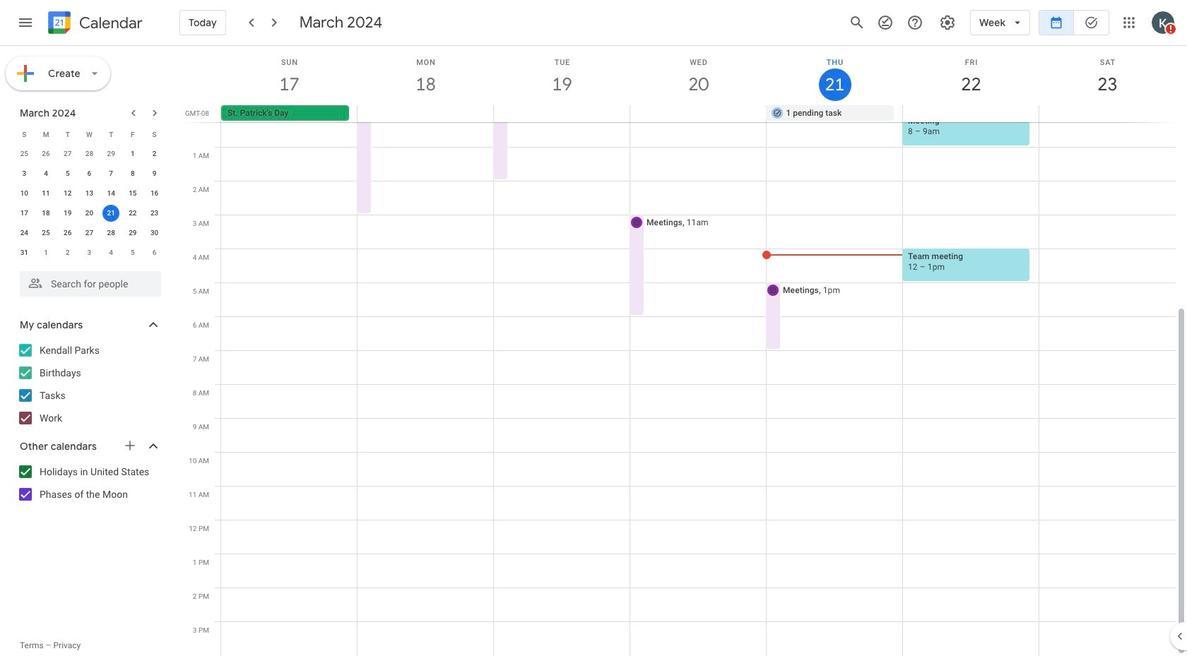 Task type: describe. For each thing, give the bounding box(es) containing it.
23 element
[[146, 205, 163, 222]]

10 element
[[16, 185, 33, 202]]

my calendars list
[[3, 339, 175, 430]]

31 element
[[16, 245, 33, 261]]

main drawer image
[[17, 14, 34, 31]]

8 element
[[124, 165, 141, 182]]

february 27 element
[[59, 146, 76, 163]]

30 element
[[146, 225, 163, 242]]

april 4 element
[[103, 245, 120, 261]]

april 1 element
[[37, 245, 54, 261]]

28 element
[[103, 225, 120, 242]]

february 28 element
[[81, 146, 98, 163]]

february 25 element
[[16, 146, 33, 163]]

calendar element
[[45, 8, 143, 40]]

25 element
[[37, 225, 54, 242]]

18 element
[[37, 205, 54, 222]]

27 element
[[81, 225, 98, 242]]

4 element
[[37, 165, 54, 182]]

17 element
[[16, 205, 33, 222]]

february 26 element
[[37, 146, 54, 163]]

add other calendars image
[[123, 439, 137, 453]]

11 element
[[37, 185, 54, 202]]

settings menu image
[[939, 14, 956, 31]]

3 element
[[16, 165, 33, 182]]

20 element
[[81, 205, 98, 222]]

february 29 element
[[103, 146, 120, 163]]

april 2 element
[[59, 245, 76, 261]]

21, today element
[[103, 205, 120, 222]]

7 element
[[103, 165, 120, 182]]

13 element
[[81, 185, 98, 202]]

cell inside march 2024 "grid"
[[100, 204, 122, 223]]

other calendars list
[[3, 461, 175, 506]]

heading inside calendar element
[[76, 14, 143, 31]]



Task type: vqa. For each thing, say whether or not it's contained in the screenshot.
Add other calendars icon
yes



Task type: locate. For each thing, give the bounding box(es) containing it.
None search field
[[0, 266, 175, 297]]

19 element
[[59, 205, 76, 222]]

24 element
[[16, 225, 33, 242]]

2 element
[[146, 146, 163, 163]]

heading
[[76, 14, 143, 31]]

march 2024 grid
[[13, 124, 165, 263]]

16 element
[[146, 185, 163, 202]]

12 element
[[59, 185, 76, 202]]

22 element
[[124, 205, 141, 222]]

14 element
[[103, 185, 120, 202]]

5 element
[[59, 165, 76, 182]]

6 element
[[81, 165, 98, 182]]

grid
[[181, 45, 1187, 657]]

april 3 element
[[81, 245, 98, 261]]

cell
[[357, 105, 494, 122], [494, 105, 630, 122], [630, 105, 766, 122], [903, 105, 1039, 122], [1039, 105, 1175, 122], [100, 204, 122, 223]]

1 element
[[124, 146, 141, 163]]

9 element
[[146, 165, 163, 182]]

29 element
[[124, 225, 141, 242]]

april 5 element
[[124, 245, 141, 261]]

Search for people text field
[[28, 271, 153, 297]]

row
[[215, 105, 1187, 122], [13, 124, 165, 144], [13, 144, 165, 164], [13, 164, 165, 184], [13, 184, 165, 204], [13, 204, 165, 223], [13, 223, 165, 243], [13, 243, 165, 263]]

26 element
[[59, 225, 76, 242]]

15 element
[[124, 185, 141, 202]]

april 6 element
[[146, 245, 163, 261]]

row group
[[13, 144, 165, 263]]



